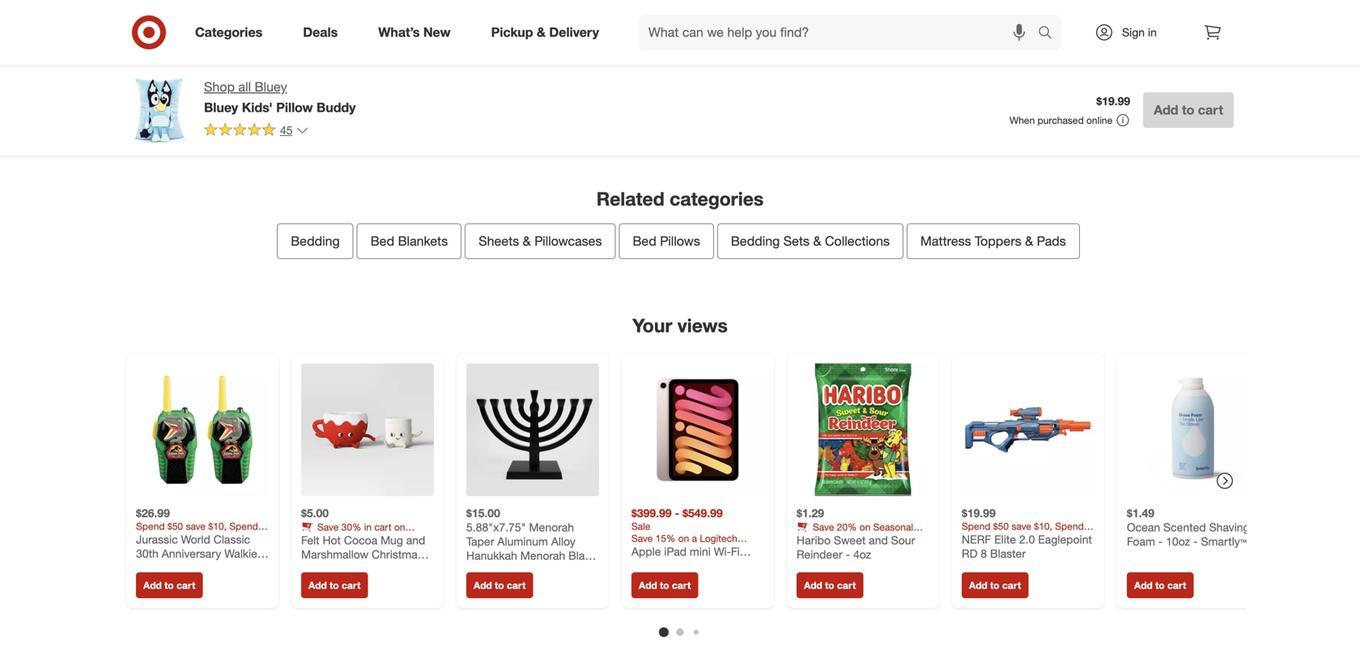 Task type: vqa. For each thing, say whether or not it's contained in the screenshot.
nerf elite 2.0 eaglepoint rd 8 blaster
yes



Task type: describe. For each thing, give the bounding box(es) containing it.
add for felt hot cocoa mug and marshmallow christmas figurine set - wondershop™ red/white image
[[309, 579, 327, 592]]

in inside 'sign in' link
[[1148, 25, 1157, 39]]

4oz
[[854, 547, 872, 562]]

what's new
[[378, 24, 451, 40]]

jurassic world classic 30th anniversary walkie talkies
[[136, 532, 257, 575]]

seasonal
[[874, 521, 914, 533]]

save 20% on seasonal candy & snacks
[[797, 521, 914, 545]]

haribo
[[797, 533, 831, 547]]

30%
[[342, 521, 362, 533]]

add to cart for apple ipad mini wi-fi (2021, 6th generation) image
[[639, 579, 691, 592]]

sets
[[784, 233, 810, 249]]

mattress
[[921, 233, 972, 249]]

& inside "link"
[[813, 233, 822, 249]]

pillows
[[660, 233, 700, 249]]

mattress toppers & pads
[[921, 233, 1066, 249]]

bed for bed pillows
[[633, 233, 657, 249]]

save for $1.29
[[813, 521, 834, 533]]

deals link
[[289, 15, 358, 50]]

purchased
[[1038, 114, 1084, 126]]

add to cart button for haribo sweet and sour reindeer - 4oz image
[[797, 572, 864, 598]]

select
[[301, 533, 327, 545]]

when purchased online
[[1010, 114, 1113, 126]]

search
[[1031, 26, 1070, 42]]

20%
[[837, 521, 857, 533]]

add to cart button for ocean scented shaving foam - 10oz - smartly™ image
[[1127, 572, 1194, 598]]

- inside the $399.99 - $549.99 sale
[[675, 506, 680, 520]]

all
[[238, 79, 251, 95]]

pickup & delivery
[[491, 24, 599, 40]]

categories link
[[181, 15, 283, 50]]

bedding sets & collections
[[731, 233, 890, 249]]

jurassic
[[136, 532, 178, 547]]

your
[[633, 314, 673, 337]]

related
[[597, 187, 665, 210]]

sheets & pillowcases
[[479, 233, 602, 249]]

pickup & delivery link
[[478, 15, 620, 50]]

in inside save 30% in cart on select holiday decor
[[364, 521, 372, 533]]

add for jurassic world classic 30th anniversary walkie talkies image
[[143, 579, 162, 592]]

smartly™
[[1201, 534, 1247, 549]]

shop all bluey bluey kids' pillow buddy
[[204, 79, 356, 115]]

buddy
[[317, 99, 356, 115]]

0 horizontal spatial bluey
[[204, 99, 238, 115]]

bed blankets
[[371, 233, 448, 249]]

cart for haribo sweet and sour reindeer - 4oz image
[[837, 579, 856, 592]]

& inside save 20% on seasonal candy & snacks
[[826, 533, 832, 545]]

add to cart for jurassic world classic 30th anniversary walkie talkies image
[[143, 579, 195, 592]]

ocean
[[1127, 520, 1161, 534]]

alloy
[[551, 534, 576, 549]]

cart for ocean scented shaving foam - 10oz - smartly™ image
[[1168, 579, 1187, 592]]

add to cart button for 5.88"x7.75" menorah taper aluminum alloy hanukkah menorah black - spritz™ image
[[467, 572, 533, 598]]

to for apple ipad mini wi-fi (2021, 6th generation) image
[[660, 579, 669, 592]]

$1.29
[[797, 506, 825, 520]]

& right sheets
[[523, 233, 531, 249]]

spritz™
[[474, 563, 510, 577]]

sign in
[[1123, 25, 1157, 39]]

cart inside save 30% in cart on select holiday decor
[[374, 521, 392, 533]]

holiday
[[330, 533, 361, 545]]

add to cart button for the nerf elite 2.0 eaglepoint rd 8 blaster image
[[962, 572, 1029, 598]]

ocean scented shaving foam - 10oz - smartly™ image
[[1127, 364, 1260, 496]]

sale
[[632, 520, 651, 532]]

black
[[569, 549, 597, 563]]

- left the 10oz
[[1159, 534, 1163, 549]]

your views
[[633, 314, 728, 337]]

on inside save 30% in cart on select holiday decor
[[394, 521, 405, 533]]

apple ipad mini wi-fi (2021, 6th generation) image
[[632, 364, 765, 496]]

bed pillows link
[[619, 224, 714, 259]]

add to cart button for jurassic world classic 30th anniversary walkie talkies image
[[136, 572, 203, 598]]

1 horizontal spatial bluey
[[255, 79, 287, 95]]

& left 'pads'
[[1025, 233, 1034, 249]]

1 vertical spatial $19.99
[[962, 506, 996, 520]]

add to cart for haribo sweet and sour reindeer - 4oz image
[[804, 579, 856, 592]]

cart for 5.88"x7.75" menorah taper aluminum alloy hanukkah menorah black - spritz™ image
[[507, 579, 526, 592]]

felt hot cocoa mug and marshmallow christmas figurine set - wondershop™ red/white image
[[301, 364, 434, 496]]

bedding for bedding
[[291, 233, 340, 249]]

$26.99
[[136, 506, 170, 520]]

haribo sweet and sour reindeer - 4oz
[[797, 533, 915, 562]]

what's new link
[[365, 15, 471, 50]]

toppers
[[975, 233, 1022, 249]]

deals
[[303, 24, 338, 40]]

bed for bed blankets
[[371, 233, 395, 249]]

to for 5.88"x7.75" menorah taper aluminum alloy hanukkah menorah black - spritz™ image
[[495, 579, 504, 592]]

bed blankets link
[[357, 224, 462, 259]]

$399.99 - $549.99 sale
[[632, 506, 723, 532]]

shop
[[204, 79, 235, 95]]

anniversary
[[162, 547, 221, 561]]

blaster
[[991, 547, 1026, 561]]

bedding sets & collections link
[[717, 224, 904, 259]]

5.88"x7.75"
[[467, 520, 526, 534]]

collections
[[825, 233, 890, 249]]

hanukkah
[[467, 549, 517, 563]]

cart for jurassic world classic 30th anniversary walkie talkies image
[[177, 579, 195, 592]]

$399.99
[[632, 506, 672, 520]]

8
[[981, 547, 987, 561]]



Task type: locate. For each thing, give the bounding box(es) containing it.
save down $1.29
[[813, 521, 834, 533]]

pickup
[[491, 24, 533, 40]]

on
[[394, 521, 405, 533], [860, 521, 871, 533]]

add for the nerf elite 2.0 eaglepoint rd 8 blaster image
[[969, 579, 988, 592]]

sign in link
[[1081, 15, 1182, 50]]

bedding inside "link"
[[731, 233, 780, 249]]

mattress toppers & pads link
[[907, 224, 1080, 259]]

haribo sweet and sour reindeer - 4oz image
[[797, 364, 930, 496]]

snacks
[[835, 533, 865, 545]]

cart for the nerf elite 2.0 eaglepoint rd 8 blaster image
[[1003, 579, 1022, 592]]

- left spritz™
[[467, 563, 471, 577]]

add down sale
[[639, 579, 657, 592]]

1 vertical spatial menorah
[[521, 549, 566, 563]]

add right online
[[1154, 102, 1179, 118]]

online
[[1087, 114, 1113, 126]]

bedding link
[[277, 224, 354, 259]]

-
[[675, 506, 680, 520], [1159, 534, 1163, 549], [1194, 534, 1198, 549], [846, 547, 850, 562], [467, 563, 471, 577]]

taper
[[467, 534, 494, 549]]

10oz
[[1166, 534, 1191, 549]]

1 horizontal spatial in
[[1148, 25, 1157, 39]]

menorah left the black
[[521, 549, 566, 563]]

new
[[423, 24, 451, 40]]

add for apple ipad mini wi-fi (2021, 6th generation) image
[[639, 579, 657, 592]]

1 bed from the left
[[371, 233, 395, 249]]

add for 5.88"x7.75" menorah taper aluminum alloy hanukkah menorah black - spritz™ image
[[474, 579, 492, 592]]

add to cart for felt hot cocoa mug and marshmallow christmas figurine set - wondershop™ red/white image
[[309, 579, 361, 592]]

add for ocean scented shaving foam - 10oz - smartly™ image
[[1135, 579, 1153, 592]]

save 30% in cart on select holiday decor
[[301, 521, 405, 545]]

bluey down shop
[[204, 99, 238, 115]]

5.88"x7.75" menorah taper aluminum alloy hanukkah menorah black - spritz™ image
[[467, 364, 599, 496]]

- inside $15.00 5.88"x7.75" menorah taper aluminum alloy hanukkah menorah black - spritz™
[[467, 563, 471, 577]]

add to cart for ocean scented shaving foam - 10oz - smartly™ image
[[1135, 579, 1187, 592]]

bed
[[371, 233, 395, 249], [633, 233, 657, 249]]

add to cart button for felt hot cocoa mug and marshmallow christmas figurine set - wondershop™ red/white image
[[301, 572, 368, 598]]

to for the nerf elite 2.0 eaglepoint rd 8 blaster image
[[991, 579, 1000, 592]]

world
[[181, 532, 210, 547]]

1 vertical spatial bluey
[[204, 99, 238, 115]]

add for haribo sweet and sour reindeer - 4oz image
[[804, 579, 823, 592]]

$1.49 ocean scented shaving foam - 10oz - smartly™
[[1127, 506, 1250, 549]]

sheets
[[479, 233, 519, 249]]

add to cart button
[[1144, 92, 1234, 128], [136, 572, 203, 598], [301, 572, 368, 598], [467, 572, 533, 598], [632, 572, 698, 598], [797, 572, 864, 598], [962, 572, 1029, 598], [1127, 572, 1194, 598]]

add down spritz™
[[474, 579, 492, 592]]

categories
[[195, 24, 263, 40]]

bed left the blankets
[[371, 233, 395, 249]]

& up reindeer
[[826, 533, 832, 545]]

1 horizontal spatial bedding
[[731, 233, 780, 249]]

2 bedding from the left
[[731, 233, 780, 249]]

& right sets
[[813, 233, 822, 249]]

sign
[[1123, 25, 1145, 39]]

decor
[[364, 533, 389, 545]]

1 bedding from the left
[[291, 233, 340, 249]]

1 horizontal spatial bed
[[633, 233, 657, 249]]

save
[[317, 521, 339, 533], [813, 521, 834, 533]]

$549.99
[[683, 506, 723, 520]]

to for haribo sweet and sour reindeer - 4oz image
[[825, 579, 835, 592]]

to for felt hot cocoa mug and marshmallow christmas figurine set - wondershop™ red/white image
[[330, 579, 339, 592]]

$19.99 up online
[[1097, 94, 1131, 108]]

2 bed from the left
[[633, 233, 657, 249]]

menorah up the black
[[529, 520, 574, 534]]

45 link
[[204, 122, 309, 141]]

nerf elite 2.0 eaglepoint rd 8 blaster image
[[962, 364, 1095, 496]]

& right pickup
[[537, 24, 546, 40]]

sheets & pillowcases link
[[465, 224, 616, 259]]

1 horizontal spatial save
[[813, 521, 834, 533]]

bed left pillows
[[633, 233, 657, 249]]

save inside save 20% on seasonal candy & snacks
[[813, 521, 834, 533]]

1 horizontal spatial $19.99
[[1097, 94, 1131, 108]]

save down $5.00
[[317, 521, 339, 533]]

to
[[1182, 102, 1195, 118], [164, 579, 174, 592], [330, 579, 339, 592], [495, 579, 504, 592], [660, 579, 669, 592], [825, 579, 835, 592], [991, 579, 1000, 592], [1156, 579, 1165, 592]]

0 horizontal spatial save
[[317, 521, 339, 533]]

0 vertical spatial menorah
[[529, 520, 574, 534]]

menorah
[[529, 520, 574, 534], [521, 549, 566, 563]]

30th
[[136, 547, 159, 561]]

in right sign
[[1148, 25, 1157, 39]]

add down talkies
[[143, 579, 162, 592]]

- right the 10oz
[[1194, 534, 1198, 549]]

2.0
[[1020, 532, 1035, 547]]

save inside save 30% in cart on select holiday decor
[[317, 521, 339, 533]]

1 vertical spatial in
[[364, 521, 372, 533]]

1 horizontal spatial on
[[860, 521, 871, 533]]

1 on from the left
[[394, 521, 405, 533]]

cart for apple ipad mini wi-fi (2021, 6th generation) image
[[672, 579, 691, 592]]

add to cart for the nerf elite 2.0 eaglepoint rd 8 blaster image
[[969, 579, 1022, 592]]

views
[[678, 314, 728, 337]]

bed pillows
[[633, 233, 700, 249]]

search button
[[1031, 15, 1070, 53]]

aluminum
[[498, 534, 548, 549]]

to for jurassic world classic 30th anniversary walkie talkies image
[[164, 579, 174, 592]]

add
[[1154, 102, 1179, 118], [143, 579, 162, 592], [309, 579, 327, 592], [474, 579, 492, 592], [639, 579, 657, 592], [804, 579, 823, 592], [969, 579, 988, 592], [1135, 579, 1153, 592]]

add down reindeer
[[804, 579, 823, 592]]

add to cart for 5.88"x7.75" menorah taper aluminum alloy hanukkah menorah black - spritz™ image
[[474, 579, 526, 592]]

rd
[[962, 547, 978, 561]]

candy
[[797, 533, 823, 545]]

bluey up kids'
[[255, 79, 287, 95]]

What can we help you find? suggestions appear below search field
[[639, 15, 1042, 50]]

0 horizontal spatial on
[[394, 521, 405, 533]]

pads
[[1037, 233, 1066, 249]]

0 vertical spatial in
[[1148, 25, 1157, 39]]

sweet
[[834, 533, 866, 547]]

0 vertical spatial $19.99
[[1097, 94, 1131, 108]]

save for $5.00
[[317, 521, 339, 533]]

related categories
[[597, 187, 764, 210]]

bedding
[[291, 233, 340, 249], [731, 233, 780, 249]]

walkie
[[224, 547, 257, 561]]

0 horizontal spatial $19.99
[[962, 506, 996, 520]]

0 horizontal spatial bed
[[371, 233, 395, 249]]

add to cart
[[1154, 102, 1224, 118], [143, 579, 195, 592], [309, 579, 361, 592], [474, 579, 526, 592], [639, 579, 691, 592], [804, 579, 856, 592], [969, 579, 1022, 592], [1135, 579, 1187, 592]]

blankets
[[398, 233, 448, 249]]

reindeer
[[797, 547, 843, 562]]

nerf
[[962, 532, 992, 547]]

kids'
[[242, 99, 273, 115]]

delivery
[[549, 24, 599, 40]]

&
[[537, 24, 546, 40], [523, 233, 531, 249], [813, 233, 822, 249], [1025, 233, 1034, 249], [826, 533, 832, 545]]

- right the $399.99
[[675, 506, 680, 520]]

on inside save 20% on seasonal candy & snacks
[[860, 521, 871, 533]]

foam
[[1127, 534, 1156, 549]]

0 vertical spatial bluey
[[255, 79, 287, 95]]

pillowcases
[[535, 233, 602, 249]]

add down 8
[[969, 579, 988, 592]]

- inside haribo sweet and sour reindeer - 4oz
[[846, 547, 850, 562]]

0 horizontal spatial in
[[364, 521, 372, 533]]

eaglepoint
[[1038, 532, 1092, 547]]

shaving
[[1210, 520, 1250, 534]]

when
[[1010, 114, 1035, 126]]

- left 4oz
[[846, 547, 850, 562]]

add down 'foam'
[[1135, 579, 1153, 592]]

$15.00
[[467, 506, 500, 520]]

bedding for bedding sets & collections
[[731, 233, 780, 249]]

$5.00
[[301, 506, 329, 520]]

2 save from the left
[[813, 521, 834, 533]]

pillow
[[276, 99, 313, 115]]

in
[[1148, 25, 1157, 39], [364, 521, 372, 533]]

45
[[280, 123, 293, 137]]

in right 30%
[[364, 521, 372, 533]]

categories
[[670, 187, 764, 210]]

image of bluey kids' pillow buddy image
[[126, 78, 191, 143]]

add to cart button for apple ipad mini wi-fi (2021, 6th generation) image
[[632, 572, 698, 598]]

$1.49
[[1127, 506, 1155, 520]]

on right decor
[[394, 521, 405, 533]]

elite
[[995, 532, 1016, 547]]

talkies
[[136, 561, 170, 575]]

add down select
[[309, 579, 327, 592]]

2 on from the left
[[860, 521, 871, 533]]

1 save from the left
[[317, 521, 339, 533]]

0 horizontal spatial bedding
[[291, 233, 340, 249]]

and
[[869, 533, 888, 547]]

cart
[[1198, 102, 1224, 118], [374, 521, 392, 533], [177, 579, 195, 592], [342, 579, 361, 592], [507, 579, 526, 592], [672, 579, 691, 592], [837, 579, 856, 592], [1003, 579, 1022, 592], [1168, 579, 1187, 592]]

$19.99 up nerf
[[962, 506, 996, 520]]

cart for felt hot cocoa mug and marshmallow christmas figurine set - wondershop™ red/white image
[[342, 579, 361, 592]]

scented
[[1164, 520, 1207, 534]]

on right the 20%
[[860, 521, 871, 533]]

$15.00 5.88"x7.75" menorah taper aluminum alloy hanukkah menorah black - spritz™
[[467, 506, 597, 577]]

jurassic world classic 30th anniversary walkie talkies image
[[136, 364, 269, 496]]

to for ocean scented shaving foam - 10oz - smartly™ image
[[1156, 579, 1165, 592]]

nerf elite 2.0 eaglepoint rd 8 blaster
[[962, 532, 1092, 561]]

what's
[[378, 24, 420, 40]]



